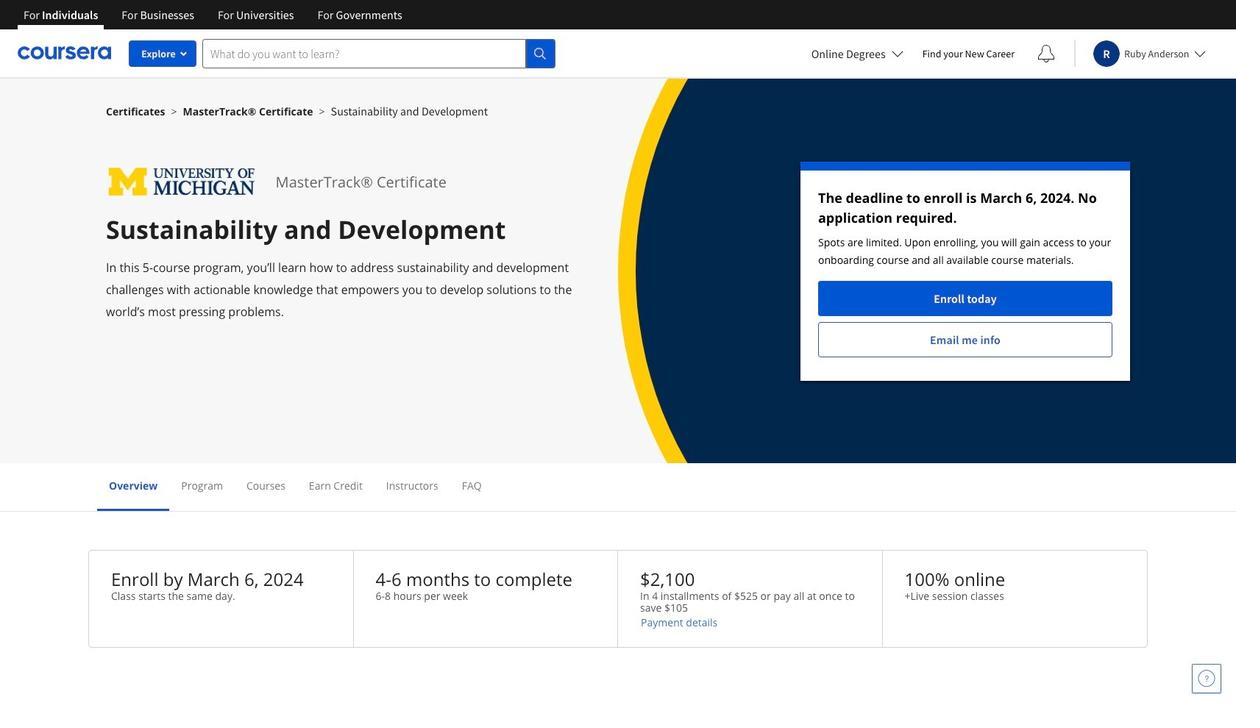 Task type: describe. For each thing, give the bounding box(es) containing it.
help center image
[[1198, 670, 1216, 688]]



Task type: locate. For each thing, give the bounding box(es) containing it.
certificate menu element
[[97, 464, 1139, 511]]

None search field
[[202, 39, 556, 68]]

status
[[801, 162, 1130, 381]]

coursera image
[[18, 41, 111, 65]]

What do you want to learn? text field
[[202, 39, 526, 68]]

university of michigan image
[[106, 162, 258, 202]]

banner navigation
[[12, 0, 414, 29]]



Task type: vqa. For each thing, say whether or not it's contained in the screenshot.
the Capgemini Logo
no



